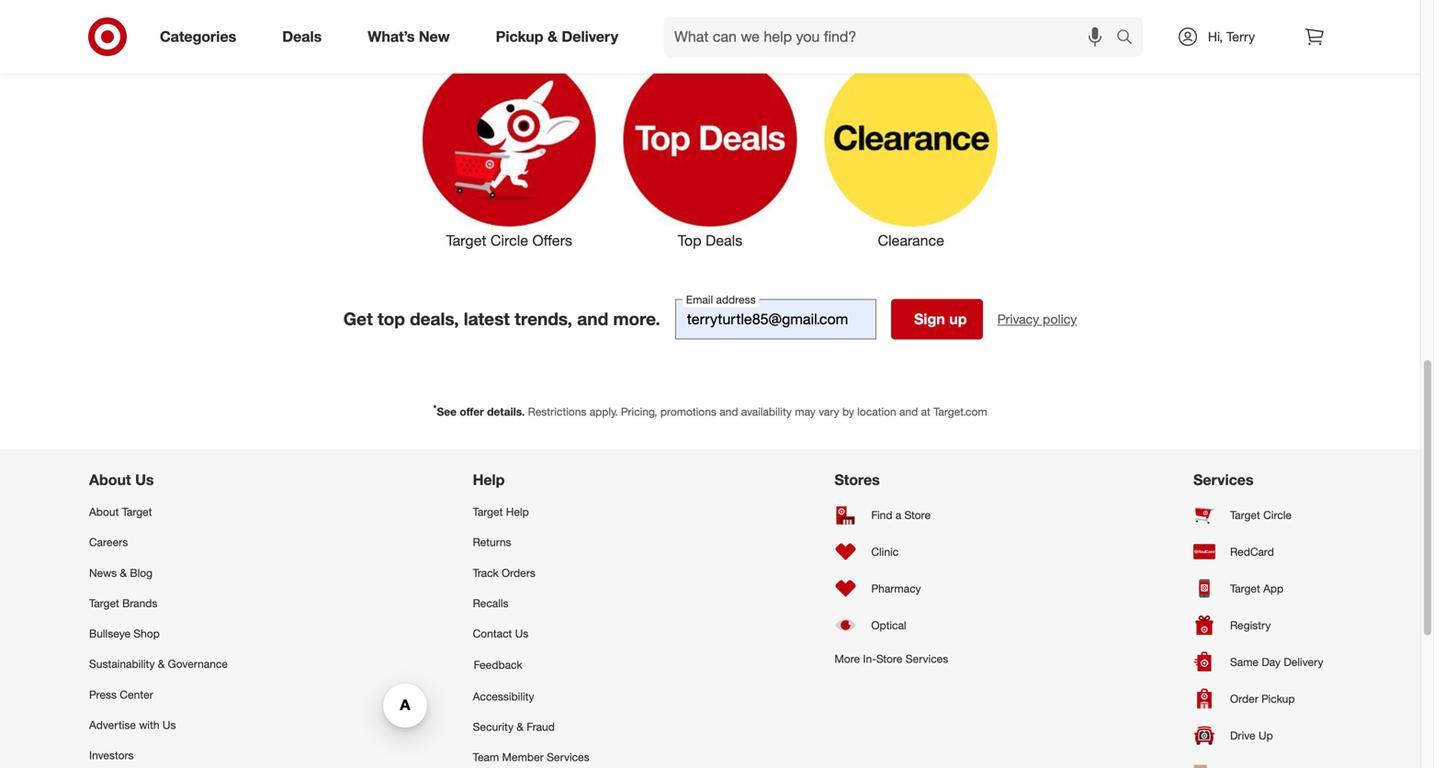 Task type: locate. For each thing, give the bounding box(es) containing it.
0 horizontal spatial pickup
[[496, 28, 544, 46]]

fraud
[[527, 720, 555, 734]]

get top deals, latest trends, and more.
[[343, 308, 660, 329]]

help up target help
[[473, 471, 505, 489]]

feedback
[[474, 658, 522, 672]]

0 vertical spatial circle
[[490, 232, 528, 249]]

advertise with us link
[[89, 710, 228, 740]]

target brands
[[89, 596, 157, 610]]

help
[[473, 471, 505, 489], [506, 505, 529, 519]]

accessibility
[[473, 689, 534, 703]]

target
[[446, 232, 486, 249], [122, 505, 152, 519], [473, 505, 503, 519], [1230, 508, 1260, 522], [1230, 582, 1260, 595], [89, 596, 119, 610]]

day
[[1262, 655, 1281, 669]]

us right contact
[[515, 627, 529, 640]]

stores
[[835, 471, 880, 489]]

track orders
[[473, 566, 536, 580]]

press center
[[89, 688, 153, 701]]

what's
[[368, 28, 415, 46]]

target circle link
[[1193, 497, 1331, 533]]

1 vertical spatial services
[[906, 652, 948, 666]]

1 horizontal spatial help
[[506, 505, 529, 519]]

2 horizontal spatial services
[[1193, 471, 1254, 489]]

news & blog link
[[89, 557, 228, 588]]

& for security
[[517, 720, 524, 734]]

location
[[857, 405, 896, 418]]

target.com
[[934, 405, 987, 418]]

redcard link
[[1193, 533, 1331, 570]]

and left more.
[[577, 308, 608, 329]]

hi,
[[1208, 28, 1223, 45]]

services up 'target circle'
[[1193, 471, 1254, 489]]

and left availability
[[720, 405, 738, 418]]

2 vertical spatial us
[[163, 718, 176, 732]]

target left the app
[[1230, 582, 1260, 595]]

0 vertical spatial store
[[905, 508, 931, 522]]

0 horizontal spatial store
[[876, 652, 903, 666]]

deals right top
[[706, 232, 743, 249]]

by
[[842, 405, 854, 418]]

center
[[120, 688, 153, 701]]

sustainability & governance link
[[89, 649, 228, 679]]

news & blog
[[89, 566, 153, 580]]

deals left what's
[[282, 28, 322, 46]]

1 vertical spatial us
[[515, 627, 529, 640]]

team member services link
[[473, 742, 590, 768]]

1 vertical spatial help
[[506, 505, 529, 519]]

a
[[896, 508, 902, 522]]

&
[[548, 28, 558, 46], [120, 566, 127, 580], [158, 657, 165, 671], [517, 720, 524, 734]]

want more ways to save?
[[549, 2, 871, 35]]

2 about from the top
[[89, 505, 119, 519]]

0 vertical spatial deals
[[282, 28, 322, 46]]

track orders link
[[473, 557, 590, 588]]

more
[[620, 2, 686, 35]]

delivery for pickup & delivery
[[562, 28, 618, 46]]

What can we help you find? suggestions appear below search field
[[663, 17, 1121, 57]]

about target link
[[89, 497, 228, 527]]

delivery left more
[[562, 28, 618, 46]]

recalls link
[[473, 588, 590, 618]]

us right 'with'
[[163, 718, 176, 732]]

drive up
[[1230, 729, 1273, 742]]

*
[[433, 402, 437, 414]]

1 horizontal spatial store
[[905, 508, 931, 522]]

details.
[[487, 405, 525, 418]]

about up about target
[[89, 471, 131, 489]]

0 vertical spatial services
[[1193, 471, 1254, 489]]

bullseye shop
[[89, 627, 160, 640]]

pickup left want
[[496, 28, 544, 46]]

0 vertical spatial us
[[135, 471, 154, 489]]

store for a
[[905, 508, 931, 522]]

advertise
[[89, 718, 136, 732]]

delivery inside same day delivery link
[[1284, 655, 1324, 669]]

about
[[89, 471, 131, 489], [89, 505, 119, 519]]

restrictions
[[528, 405, 587, 418]]

search button
[[1108, 17, 1152, 61]]

1 vertical spatial deals
[[706, 232, 743, 249]]

about target
[[89, 505, 152, 519]]

clearance link
[[811, 49, 1012, 251]]

1 vertical spatial pickup
[[1262, 692, 1295, 706]]

same day delivery
[[1230, 655, 1324, 669]]

target circle offers link
[[409, 49, 610, 251]]

press
[[89, 688, 117, 701]]

pharmacy link
[[835, 570, 948, 607]]

1 vertical spatial about
[[89, 505, 119, 519]]

about up careers
[[89, 505, 119, 519]]

0 vertical spatial about
[[89, 471, 131, 489]]

pickup right order
[[1262, 692, 1295, 706]]

and left at
[[900, 405, 918, 418]]

1 vertical spatial delivery
[[1284, 655, 1324, 669]]

1 vertical spatial store
[[876, 652, 903, 666]]

circle up the redcard link
[[1263, 508, 1292, 522]]

same
[[1230, 655, 1259, 669]]

services down optical link
[[906, 652, 948, 666]]

security & fraud link
[[473, 712, 590, 742]]

services down fraud at the bottom of the page
[[547, 750, 590, 764]]

investors
[[89, 748, 134, 762]]

0 horizontal spatial delivery
[[562, 28, 618, 46]]

store right a
[[905, 508, 931, 522]]

us for about us
[[135, 471, 154, 489]]

search
[[1108, 29, 1152, 47]]

target up redcard
[[1230, 508, 1260, 522]]

registry link
[[1193, 607, 1331, 644]]

2 vertical spatial services
[[547, 750, 590, 764]]

contact us
[[473, 627, 529, 640]]

None text field
[[675, 299, 876, 339]]

2 horizontal spatial and
[[900, 405, 918, 418]]

delivery inside pickup & delivery link
[[562, 28, 618, 46]]

1 horizontal spatial circle
[[1263, 508, 1292, 522]]

may
[[795, 405, 816, 418]]

privacy policy link
[[998, 310, 1077, 328]]

sign up
[[914, 310, 967, 328]]

drive
[[1230, 729, 1256, 742]]

target down news
[[89, 596, 119, 610]]

1 horizontal spatial pickup
[[1262, 692, 1295, 706]]

with
[[139, 718, 159, 732]]

circle left offers
[[490, 232, 528, 249]]

careers link
[[89, 527, 228, 557]]

contact us link
[[473, 618, 590, 649]]

0 horizontal spatial us
[[135, 471, 154, 489]]

target up the returns
[[473, 505, 503, 519]]

policy
[[1043, 311, 1077, 327]]

about for about us
[[89, 471, 131, 489]]

careers
[[89, 535, 128, 549]]

target for target circle offers
[[446, 232, 486, 249]]

shop
[[134, 627, 160, 640]]

top deals link
[[610, 49, 811, 251]]

1 vertical spatial circle
[[1263, 508, 1292, 522]]

deals
[[282, 28, 322, 46], [706, 232, 743, 249]]

1 horizontal spatial delivery
[[1284, 655, 1324, 669]]

offers
[[532, 232, 572, 249]]

store down optical link
[[876, 652, 903, 666]]

0 horizontal spatial circle
[[490, 232, 528, 249]]

circle
[[490, 232, 528, 249], [1263, 508, 1292, 522]]

clearance
[[878, 232, 944, 249]]

us up about target link in the bottom left of the page
[[135, 471, 154, 489]]

help up returns link
[[506, 505, 529, 519]]

2 horizontal spatial us
[[515, 627, 529, 640]]

1 about from the top
[[89, 471, 131, 489]]

target up latest
[[446, 232, 486, 249]]

delivery right the 'day'
[[1284, 655, 1324, 669]]

0 vertical spatial delivery
[[562, 28, 618, 46]]

trends,
[[515, 308, 572, 329]]

& for sustainability
[[158, 657, 165, 671]]

0 vertical spatial help
[[473, 471, 505, 489]]

0 horizontal spatial and
[[577, 308, 608, 329]]

top deals
[[678, 232, 743, 249]]



Task type: vqa. For each thing, say whether or not it's contained in the screenshot.
always
no



Task type: describe. For each thing, give the bounding box(es) containing it.
drive up link
[[1193, 717, 1331, 754]]

sustainability
[[89, 657, 155, 671]]

app
[[1263, 582, 1284, 595]]

want
[[549, 2, 613, 35]]

target down about us
[[122, 505, 152, 519]]

1 horizontal spatial deals
[[706, 232, 743, 249]]

about for about target
[[89, 505, 119, 519]]

deals,
[[410, 308, 459, 329]]

1 horizontal spatial services
[[906, 652, 948, 666]]

target app link
[[1193, 570, 1331, 607]]

more
[[835, 652, 860, 666]]

0 horizontal spatial deals
[[282, 28, 322, 46]]

target for target circle
[[1230, 508, 1260, 522]]

press center link
[[89, 679, 228, 710]]

feedback button
[[473, 649, 590, 681]]

target app
[[1230, 582, 1284, 595]]

target help
[[473, 505, 529, 519]]

target circle offers
[[446, 232, 572, 249]]

1 horizontal spatial us
[[163, 718, 176, 732]]

categories
[[160, 28, 236, 46]]

terry
[[1227, 28, 1255, 45]]

accessibility link
[[473, 681, 590, 712]]

target for target app
[[1230, 582, 1260, 595]]

apply.
[[590, 405, 618, 418]]

categories link
[[144, 17, 259, 57]]

pharmacy
[[871, 582, 921, 595]]

offer
[[460, 405, 484, 418]]

bullseye shop link
[[89, 618, 228, 649]]

investors link
[[89, 740, 228, 768]]

circle for target circle
[[1263, 508, 1292, 522]]

news
[[89, 566, 117, 580]]

ways
[[693, 2, 758, 35]]

& for pickup
[[548, 28, 558, 46]]

see
[[437, 405, 457, 418]]

target circle
[[1230, 508, 1292, 522]]

governance
[[168, 657, 228, 671]]

optical link
[[835, 607, 948, 644]]

security & fraud
[[473, 720, 555, 734]]

more in-store services
[[835, 652, 948, 666]]

at
[[921, 405, 931, 418]]

store for in-
[[876, 652, 903, 666]]

promotions
[[660, 405, 717, 418]]

registry
[[1230, 618, 1271, 632]]

clinic
[[871, 545, 899, 559]]

0 horizontal spatial help
[[473, 471, 505, 489]]

top
[[378, 308, 405, 329]]

brands
[[122, 596, 157, 610]]

delivery for same day delivery
[[1284, 655, 1324, 669]]

circle for target circle offers
[[490, 232, 528, 249]]

sign up button
[[891, 299, 983, 339]]

same day delivery link
[[1193, 644, 1331, 680]]

pickup & delivery link
[[480, 17, 641, 57]]

latest
[[464, 308, 510, 329]]

top
[[678, 232, 702, 249]]

find
[[871, 508, 893, 522]]

about us
[[89, 471, 154, 489]]

to
[[765, 2, 791, 35]]

0 horizontal spatial services
[[547, 750, 590, 764]]

0 vertical spatial pickup
[[496, 28, 544, 46]]

target for target help
[[473, 505, 503, 519]]

up
[[1259, 729, 1273, 742]]

us for contact us
[[515, 627, 529, 640]]

more in-store services link
[[835, 644, 948, 674]]

target help link
[[473, 497, 590, 527]]

returns
[[473, 535, 511, 549]]

find a store link
[[835, 497, 948, 533]]

find a store
[[871, 508, 931, 522]]

& for news
[[120, 566, 127, 580]]

returns link
[[473, 527, 590, 557]]

member
[[502, 750, 544, 764]]

* see offer details. restrictions apply. pricing, promotions and availability may vary by location and at target.com
[[433, 402, 987, 418]]

more.
[[613, 308, 660, 329]]

deals link
[[267, 17, 345, 57]]

pickup & delivery
[[496, 28, 618, 46]]

recalls
[[473, 596, 509, 610]]

hi, terry
[[1208, 28, 1255, 45]]

vary
[[819, 405, 839, 418]]

1 horizontal spatial and
[[720, 405, 738, 418]]

up
[[949, 310, 967, 328]]

bullseye
[[89, 627, 131, 640]]

advertise with us
[[89, 718, 176, 732]]

team
[[473, 750, 499, 764]]

target for target brands
[[89, 596, 119, 610]]

sign
[[914, 310, 945, 328]]

what's new
[[368, 28, 450, 46]]

orders
[[502, 566, 536, 580]]

order pickup
[[1230, 692, 1295, 706]]

save?
[[798, 2, 871, 35]]

redcard
[[1230, 545, 1274, 559]]



